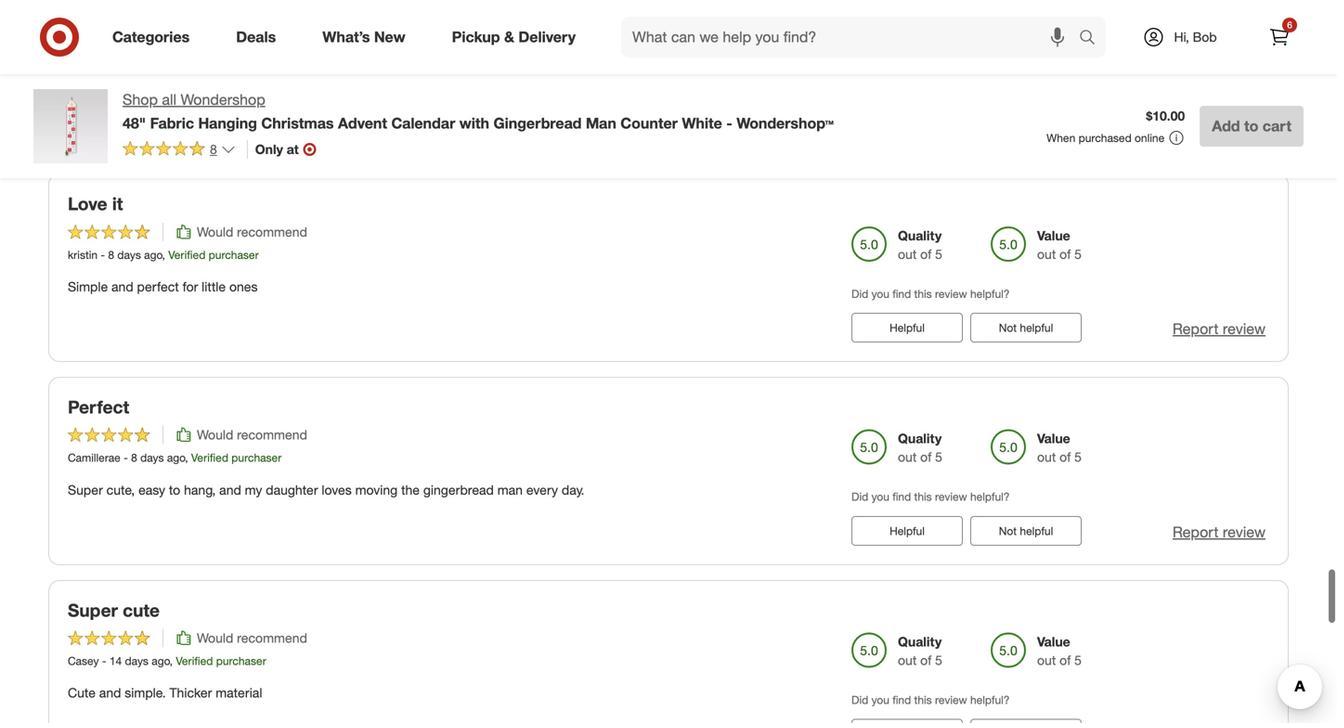 Task type: vqa. For each thing, say whether or not it's contained in the screenshot.
the middle the did you find this review helpful?
yes



Task type: describe. For each thing, give the bounding box(es) containing it.
advent
[[338, 114, 387, 132]]

verified for love it
[[168, 248, 206, 262]]

add to cart button
[[1201, 106, 1304, 147]]

days for love it
[[117, 248, 141, 262]]

ones
[[229, 279, 258, 295]]

little
[[202, 279, 226, 295]]

not for love it
[[999, 321, 1017, 335]]

reviews
[[731, 124, 782, 142]]

add to cart
[[1213, 117, 1292, 135]]

ago for love it
[[144, 248, 162, 262]]

value for cute
[[1038, 634, 1071, 650]]

deals
[[236, 28, 276, 46]]

did for it
[[852, 287, 869, 301]]

pickup & delivery
[[452, 28, 576, 46]]

What can we help you find? suggestions appear below search field
[[622, 17, 1084, 58]]

search
[[1071, 30, 1116, 48]]

value out of 5 for it
[[1038, 227, 1082, 262]]

helpful for love it
[[890, 321, 925, 335]]

hanging
[[198, 114, 257, 132]]

search button
[[1071, 17, 1116, 61]]

verified down hi, bob
[[1167, 58, 1216, 76]]

quality out of 5 for cute
[[898, 634, 943, 669]]

shop all wondershop 48" fabric hanging christmas advent calendar with gingerbread man counter white - wondershop™
[[123, 91, 834, 132]]

this for it
[[915, 287, 932, 301]]

only
[[255, 141, 283, 157]]

- for love it
[[101, 248, 105, 262]]

add
[[1213, 117, 1241, 135]]

what's
[[323, 28, 370, 46]]

only at
[[255, 141, 299, 157]]

quality out of 5 for it
[[898, 227, 943, 262]]

1 vertical spatial and
[[219, 482, 241, 498]]

report review for love it
[[1173, 320, 1266, 338]]

calendar
[[392, 114, 456, 132]]

review for perfect
[[936, 490, 968, 504]]

pickup
[[452, 28, 500, 46]]

what's new
[[323, 28, 406, 46]]

cart
[[1263, 117, 1292, 135]]

purchases
[[1220, 58, 1290, 76]]

categories
[[112, 28, 190, 46]]

not helpful for love it
[[999, 321, 1054, 335]]

kristin - 8 days ago , verified purchaser
[[68, 248, 259, 262]]

purchaser for perfect
[[232, 451, 282, 465]]

this for cute
[[915, 694, 932, 708]]

online
[[1135, 131, 1165, 145]]

found
[[611, 124, 649, 142]]

report for love it
[[1173, 320, 1219, 338]]

purchaser for love it
[[209, 248, 259, 262]]

2 did you find this review helpful? from the top
[[852, 490, 1010, 504]]

recommend for super cute
[[237, 630, 307, 647]]

verified for perfect
[[191, 451, 229, 465]]

2 quality out of 5 from the top
[[898, 431, 943, 466]]

$10.00
[[1147, 108, 1186, 124]]

2 you from the top
[[872, 490, 890, 504]]

all
[[162, 91, 177, 109]]

did you find this review helpful? for cute
[[852, 694, 1010, 708]]

at
[[287, 141, 299, 157]]

hang,
[[184, 482, 216, 498]]

you for cute
[[872, 694, 890, 708]]

fabric
[[150, 114, 194, 132]]

not helpful button for perfect
[[971, 516, 1082, 546]]

day.
[[562, 482, 585, 498]]

casey - 14 days ago , verified purchaser
[[68, 655, 266, 669]]

camillerae
[[68, 451, 121, 465]]

, for perfect
[[185, 451, 188, 465]]

4
[[653, 124, 662, 142]]

2 horizontal spatial 8
[[210, 141, 217, 157]]

report for perfect
[[1173, 523, 1219, 542]]

perfect
[[68, 397, 129, 418]]

deals link
[[220, 17, 299, 58]]

it
[[112, 193, 123, 215]]

super cute, easy to hang, and my daughter loves moving the gingerbread man every day.
[[68, 482, 585, 498]]

man
[[586, 114, 617, 132]]

hi, bob
[[1175, 29, 1218, 45]]

with
[[460, 114, 490, 132]]

hi,
[[1175, 29, 1190, 45]]

moving
[[355, 482, 398, 498]]

&
[[504, 28, 515, 46]]

48"
[[123, 114, 146, 132]]

ago for perfect
[[167, 451, 185, 465]]

ago for super cute
[[152, 655, 170, 669]]

not helpful button for love it
[[971, 313, 1082, 343]]

review for love it
[[936, 287, 968, 301]]

matching
[[666, 124, 727, 142]]

8 link
[[123, 140, 236, 162]]

the
[[401, 482, 420, 498]]

- for perfect
[[124, 451, 128, 465]]

we
[[586, 124, 607, 142]]

report review for perfect
[[1173, 523, 1266, 542]]

simple
[[68, 279, 108, 295]]

you for it
[[872, 287, 890, 301]]

- for super cute
[[102, 655, 106, 669]]

love
[[68, 193, 107, 215]]

report review button for love it
[[1173, 319, 1266, 340]]

and for super cute
[[99, 685, 121, 702]]

counter
[[621, 114, 678, 132]]

delivery
[[519, 28, 576, 46]]

shop
[[123, 91, 158, 109]]

cute,
[[107, 482, 135, 498]]

when purchased online
[[1047, 131, 1165, 145]]

did you find this review helpful? for it
[[852, 287, 1010, 301]]

wondershop
[[181, 91, 265, 109]]

find for cute
[[893, 694, 912, 708]]

6 link
[[1260, 17, 1301, 58]]

perfect
[[137, 279, 179, 295]]

what's new link
[[307, 17, 429, 58]]

1 vertical spatial to
[[169, 482, 180, 498]]



Task type: locate. For each thing, give the bounding box(es) containing it.
would recommend up my at left
[[197, 427, 307, 443]]

purchaser
[[209, 248, 259, 262], [232, 451, 282, 465], [216, 655, 266, 669]]

days up the easy
[[140, 451, 164, 465]]

0 vertical spatial this
[[915, 287, 932, 301]]

2 helpful button from the top
[[852, 516, 963, 546]]

super
[[68, 482, 103, 498], [68, 600, 118, 621]]

quality
[[898, 227, 942, 244], [898, 431, 942, 447], [898, 634, 942, 650]]

2 vertical spatial value
[[1038, 634, 1071, 650]]

find
[[893, 287, 912, 301], [893, 490, 912, 504], [893, 694, 912, 708]]

2 report review button from the top
[[1173, 522, 1266, 543]]

1 helpful button from the top
[[852, 313, 963, 343]]

1 find from the top
[[893, 287, 912, 301]]

1 vertical spatial would
[[197, 427, 233, 443]]

0 horizontal spatial to
[[169, 482, 180, 498]]

white
[[682, 114, 723, 132]]

super for super cute
[[68, 600, 118, 621]]

ago up hang,
[[167, 451, 185, 465]]

verified up "thicker"
[[176, 655, 213, 669]]

2 helpful from the top
[[890, 524, 925, 538]]

3 quality from the top
[[898, 634, 942, 650]]

ago up 'cute and simple. thicker material'
[[152, 655, 170, 669]]

0 vertical spatial and
[[112, 279, 133, 295]]

0 vertical spatial report review button
[[1173, 319, 1266, 340]]

2 report review from the top
[[1173, 523, 1266, 542]]

categories link
[[97, 17, 213, 58]]

report review button
[[1173, 319, 1266, 340], [1173, 522, 1266, 543]]

0 vertical spatial report review
[[1173, 320, 1266, 338]]

0 vertical spatial ,
[[162, 248, 165, 262]]

not helpful for perfect
[[999, 524, 1054, 538]]

simple.
[[125, 685, 166, 702]]

2 quality from the top
[[898, 431, 942, 447]]

1 report from the top
[[1173, 320, 1219, 338]]

1 did from the top
[[852, 287, 869, 301]]

purchaser up material
[[216, 655, 266, 669]]

2 did from the top
[[852, 490, 869, 504]]

and right 'cute'
[[99, 685, 121, 702]]

1 not helpful button from the top
[[971, 313, 1082, 343]]

recommend up my at left
[[237, 427, 307, 443]]

every
[[527, 482, 558, 498]]

days
[[117, 248, 141, 262], [140, 451, 164, 465], [125, 655, 149, 669]]

0 vertical spatial did you find this review helpful?
[[852, 287, 1010, 301]]

2 vertical spatial would
[[197, 630, 233, 647]]

, for love it
[[162, 248, 165, 262]]

- right kristin
[[101, 248, 105, 262]]

0 vertical spatial helpful
[[890, 321, 925, 335]]

0 horizontal spatial 8
[[108, 248, 114, 262]]

0 vertical spatial find
[[893, 287, 912, 301]]

1 vertical spatial report review
[[1173, 523, 1266, 542]]

loves
[[322, 482, 352, 498]]

1 vertical spatial would recommend
[[197, 427, 307, 443]]

would up little
[[197, 224, 233, 240]]

2 vertical spatial quality out of 5
[[898, 634, 943, 669]]

helpful button
[[852, 313, 963, 343], [852, 516, 963, 546]]

1 quality out of 5 from the top
[[898, 227, 943, 262]]

0 vertical spatial quality
[[898, 227, 942, 244]]

0 vertical spatial did
[[852, 287, 869, 301]]

0 vertical spatial helpful?
[[971, 287, 1010, 301]]

quality for cute
[[898, 634, 942, 650]]

- right camillerae
[[124, 451, 128, 465]]

0 vertical spatial helpful button
[[852, 313, 963, 343]]

super cute
[[68, 600, 160, 621]]

2 vertical spatial did
[[852, 694, 869, 708]]

kristin
[[68, 248, 98, 262]]

casey
[[68, 655, 99, 669]]

recommend
[[237, 224, 307, 240], [237, 427, 307, 443], [237, 630, 307, 647]]

2 horizontal spatial ,
[[185, 451, 188, 465]]

1 vertical spatial helpful?
[[971, 490, 1010, 504]]

would recommend
[[197, 224, 307, 240], [197, 427, 307, 443], [197, 630, 307, 647]]

0 vertical spatial would
[[197, 224, 233, 240]]

gingerbread
[[424, 482, 494, 498]]

1 this from the top
[[915, 287, 932, 301]]

would recommend up material
[[197, 630, 307, 647]]

1 vertical spatial find
[[893, 490, 912, 504]]

3 would recommend from the top
[[197, 630, 307, 647]]

would up camillerae - 8 days ago , verified purchaser
[[197, 427, 233, 443]]

and left my at left
[[219, 482, 241, 498]]

Verified purchases checkbox
[[1141, 58, 1159, 76]]

0 vertical spatial ago
[[144, 248, 162, 262]]

2 value from the top
[[1038, 431, 1071, 447]]

to
[[1245, 117, 1259, 135], [169, 482, 180, 498]]

purchaser up ones
[[209, 248, 259, 262]]

wondershop™
[[737, 114, 834, 132]]

0 vertical spatial recommend
[[237, 224, 307, 240]]

2 vertical spatial would recommend
[[197, 630, 307, 647]]

image of 48" fabric hanging christmas advent calendar with gingerbread man counter white - wondershop™ image
[[33, 89, 108, 164]]

- left 14
[[102, 655, 106, 669]]

not helpful
[[999, 321, 1054, 335], [999, 524, 1054, 538]]

super left cute
[[68, 600, 118, 621]]

helpful for perfect
[[1020, 524, 1054, 538]]

0 vertical spatial would recommend
[[197, 224, 307, 240]]

cute and simple. thicker material
[[68, 685, 262, 702]]

simple and perfect for little ones
[[68, 279, 258, 295]]

report
[[1173, 320, 1219, 338], [1173, 523, 1219, 542]]

review for super cute
[[936, 694, 968, 708]]

2 helpful from the top
[[1020, 524, 1054, 538]]

verified for super cute
[[176, 655, 213, 669]]

new
[[374, 28, 406, 46]]

not
[[999, 321, 1017, 335], [999, 524, 1017, 538]]

8 down hanging
[[210, 141, 217, 157]]

0 vertical spatial quality out of 5
[[898, 227, 943, 262]]

1 helpful from the top
[[890, 321, 925, 335]]

1 vertical spatial helpful button
[[852, 516, 963, 546]]

2 vertical spatial 8
[[131, 451, 137, 465]]

1 value from the top
[[1038, 227, 1071, 244]]

3 this from the top
[[915, 694, 932, 708]]

purchaser for super cute
[[216, 655, 266, 669]]

gingerbread
[[494, 114, 582, 132]]

value out of 5
[[1038, 227, 1082, 262], [1038, 431, 1082, 466], [1038, 634, 1082, 669]]

helpful for perfect
[[890, 524, 925, 538]]

3 value out of 5 from the top
[[1038, 634, 1082, 669]]

to right the easy
[[169, 482, 180, 498]]

1 horizontal spatial ,
[[170, 655, 173, 669]]

-
[[727, 114, 733, 132], [101, 248, 105, 262], [124, 451, 128, 465], [102, 655, 106, 669]]

verified
[[1167, 58, 1216, 76], [168, 248, 206, 262], [191, 451, 229, 465], [176, 655, 213, 669]]

0 vertical spatial value out of 5
[[1038, 227, 1082, 262]]

2 vertical spatial you
[[872, 694, 890, 708]]

verified up for
[[168, 248, 206, 262]]

1 would recommend from the top
[[197, 224, 307, 240]]

2 recommend from the top
[[237, 427, 307, 443]]

1 vertical spatial did
[[852, 490, 869, 504]]

purchaser up my at left
[[232, 451, 282, 465]]

recommend for love it
[[237, 224, 307, 240]]

to inside button
[[1245, 117, 1259, 135]]

3 did you find this review helpful? from the top
[[852, 694, 1010, 708]]

2 vertical spatial this
[[915, 694, 932, 708]]

ago
[[144, 248, 162, 262], [167, 451, 185, 465], [152, 655, 170, 669]]

2 vertical spatial did you find this review helpful?
[[852, 694, 1010, 708]]

3 recommend from the top
[[237, 630, 307, 647]]

- right white
[[727, 114, 733, 132]]

2 this from the top
[[915, 490, 932, 504]]

would recommend for super cute
[[197, 630, 307, 647]]

camillerae - 8 days ago , verified purchaser
[[68, 451, 282, 465]]

pickup & delivery link
[[436, 17, 599, 58]]

0 vertical spatial purchaser
[[209, 248, 259, 262]]

would for perfect
[[197, 427, 233, 443]]

8 up cute,
[[131, 451, 137, 465]]

helpful? for it
[[971, 287, 1010, 301]]

0 vertical spatial not
[[999, 321, 1017, 335]]

1 quality from the top
[[898, 227, 942, 244]]

not for perfect
[[999, 524, 1017, 538]]

helpful for love it
[[1020, 321, 1054, 335]]

1 helpful? from the top
[[971, 287, 1010, 301]]

and for love it
[[112, 279, 133, 295]]

would for love it
[[197, 224, 233, 240]]

0 vertical spatial 8
[[210, 141, 217, 157]]

2 not helpful button from the top
[[971, 516, 1082, 546]]

helpful
[[1020, 321, 1054, 335], [1020, 524, 1054, 538]]

value out of 5 for cute
[[1038, 634, 1082, 669]]

, up simple and perfect for little ones
[[162, 248, 165, 262]]

report review
[[1173, 320, 1266, 338], [1173, 523, 1266, 542]]

my
[[245, 482, 262, 498]]

helpful?
[[971, 287, 1010, 301], [971, 490, 1010, 504], [971, 694, 1010, 708]]

1 recommend from the top
[[237, 224, 307, 240]]

1 vertical spatial report review button
[[1173, 522, 1266, 543]]

8 for love it
[[108, 248, 114, 262]]

1 vertical spatial purchaser
[[232, 451, 282, 465]]

2 not from the top
[[999, 524, 1017, 538]]

2 vertical spatial helpful?
[[971, 694, 1010, 708]]

would recommend up ones
[[197, 224, 307, 240]]

1 you from the top
[[872, 287, 890, 301]]

1 report review button from the top
[[1173, 319, 1266, 340]]

would
[[197, 224, 233, 240], [197, 427, 233, 443], [197, 630, 233, 647]]

cute
[[68, 685, 96, 702]]

we found 4 matching reviews
[[586, 124, 782, 142]]

would recommend for love it
[[197, 224, 307, 240]]

days for super cute
[[125, 655, 149, 669]]

2 helpful? from the top
[[971, 490, 1010, 504]]

1 would from the top
[[197, 224, 233, 240]]

bob
[[1194, 29, 1218, 45]]

value
[[1038, 227, 1071, 244], [1038, 431, 1071, 447], [1038, 634, 1071, 650]]

1 vertical spatial not
[[999, 524, 1017, 538]]

recommend for perfect
[[237, 427, 307, 443]]

and
[[112, 279, 133, 295], [219, 482, 241, 498], [99, 685, 121, 702]]

2 vertical spatial quality
[[898, 634, 942, 650]]

3 you from the top
[[872, 694, 890, 708]]

value for it
[[1038, 227, 1071, 244]]

for
[[183, 279, 198, 295]]

1 horizontal spatial 8
[[131, 451, 137, 465]]

to right add
[[1245, 117, 1259, 135]]

purchased
[[1079, 131, 1132, 145]]

days for perfect
[[140, 451, 164, 465]]

out
[[898, 246, 917, 262], [1038, 246, 1057, 262], [898, 449, 917, 466], [1038, 449, 1057, 466], [898, 653, 917, 669], [1038, 653, 1057, 669]]

1 vertical spatial ,
[[185, 451, 188, 465]]

cute
[[123, 600, 160, 621]]

8 for perfect
[[131, 451, 137, 465]]

1 not from the top
[[999, 321, 1017, 335]]

1 vertical spatial quality out of 5
[[898, 431, 943, 466]]

0 vertical spatial you
[[872, 287, 890, 301]]

recommend up material
[[237, 630, 307, 647]]

easy
[[139, 482, 165, 498]]

verified purchases
[[1167, 58, 1290, 76]]

, for super cute
[[170, 655, 173, 669]]

2 value out of 5 from the top
[[1038, 431, 1082, 466]]

0 vertical spatial report
[[1173, 320, 1219, 338]]

days right 14
[[125, 655, 149, 669]]

2 would recommend from the top
[[197, 427, 307, 443]]

super down camillerae
[[68, 482, 103, 498]]

would up casey - 14 days ago , verified purchaser
[[197, 630, 233, 647]]

2 vertical spatial find
[[893, 694, 912, 708]]

0 vertical spatial not helpful button
[[971, 313, 1082, 343]]

1 vertical spatial not helpful button
[[971, 516, 1082, 546]]

1 horizontal spatial to
[[1245, 117, 1259, 135]]

0 vertical spatial super
[[68, 482, 103, 498]]

1 vertical spatial this
[[915, 490, 932, 504]]

2 report from the top
[[1173, 523, 1219, 542]]

2 vertical spatial value out of 5
[[1038, 634, 1082, 669]]

helpful button for love it
[[852, 313, 963, 343]]

1 vertical spatial helpful
[[890, 524, 925, 538]]

ago up the perfect
[[144, 248, 162, 262]]

, up hang,
[[185, 451, 188, 465]]

6
[[1288, 19, 1293, 31]]

quality for it
[[898, 227, 942, 244]]

, up 'cute and simple. thicker material'
[[170, 655, 173, 669]]

8 right kristin
[[108, 248, 114, 262]]

3 find from the top
[[893, 694, 912, 708]]

days up the perfect
[[117, 248, 141, 262]]

0 vertical spatial helpful
[[1020, 321, 1054, 335]]

and right simple
[[112, 279, 133, 295]]

1 did you find this review helpful? from the top
[[852, 287, 1010, 301]]

1 vertical spatial not helpful
[[999, 524, 1054, 538]]

2 vertical spatial ,
[[170, 655, 173, 669]]

3 would from the top
[[197, 630, 233, 647]]

3 value from the top
[[1038, 634, 1071, 650]]

thicker
[[170, 685, 212, 702]]

1 value out of 5 from the top
[[1038, 227, 1082, 262]]

1 vertical spatial value
[[1038, 431, 1071, 447]]

1 vertical spatial quality
[[898, 431, 942, 447]]

0 vertical spatial to
[[1245, 117, 1259, 135]]

1 vertical spatial days
[[140, 451, 164, 465]]

1 vertical spatial you
[[872, 490, 890, 504]]

2 not helpful from the top
[[999, 524, 1054, 538]]

3 helpful? from the top
[[971, 694, 1010, 708]]

1 vertical spatial 8
[[108, 248, 114, 262]]

would recommend for perfect
[[197, 427, 307, 443]]

1 report review from the top
[[1173, 320, 1266, 338]]

verified up hang,
[[191, 451, 229, 465]]

love it
[[68, 193, 123, 215]]

2 super from the top
[[68, 600, 118, 621]]

1 helpful from the top
[[1020, 321, 1054, 335]]

find for it
[[893, 287, 912, 301]]

1 super from the top
[[68, 482, 103, 498]]

1 vertical spatial helpful
[[1020, 524, 1054, 538]]

material
[[216, 685, 262, 702]]

3 quality out of 5 from the top
[[898, 634, 943, 669]]

14
[[109, 655, 122, 669]]

2 vertical spatial and
[[99, 685, 121, 702]]

did for cute
[[852, 694, 869, 708]]

when
[[1047, 131, 1076, 145]]

0 vertical spatial not helpful
[[999, 321, 1054, 335]]

1 vertical spatial value out of 5
[[1038, 431, 1082, 466]]

0 horizontal spatial ,
[[162, 248, 165, 262]]

- inside "shop all wondershop 48" fabric hanging christmas advent calendar with gingerbread man counter white - wondershop™"
[[727, 114, 733, 132]]

1 not helpful from the top
[[999, 321, 1054, 335]]

would for super cute
[[197, 630, 233, 647]]

1 vertical spatial recommend
[[237, 427, 307, 443]]

2 vertical spatial recommend
[[237, 630, 307, 647]]

did
[[852, 287, 869, 301], [852, 490, 869, 504], [852, 694, 869, 708]]

helpful? for cute
[[971, 694, 1010, 708]]

2 vertical spatial ago
[[152, 655, 170, 669]]

1 vertical spatial ago
[[167, 451, 185, 465]]

1 vertical spatial super
[[68, 600, 118, 621]]

recommend up ones
[[237, 224, 307, 240]]

0 vertical spatial value
[[1038, 227, 1071, 244]]

man
[[498, 482, 523, 498]]

2 vertical spatial purchaser
[[216, 655, 266, 669]]

3 did from the top
[[852, 694, 869, 708]]

of
[[921, 246, 932, 262], [1060, 246, 1071, 262], [921, 449, 932, 466], [1060, 449, 1071, 466], [921, 653, 932, 669], [1060, 653, 1071, 669]]

1 vertical spatial did you find this review helpful?
[[852, 490, 1010, 504]]

2 find from the top
[[893, 490, 912, 504]]

super for super cute, easy to hang, and my daughter loves moving the gingerbread man every day.
[[68, 482, 103, 498]]

2 vertical spatial days
[[125, 655, 149, 669]]

2 would from the top
[[197, 427, 233, 443]]

report review button for perfect
[[1173, 522, 1266, 543]]

helpful
[[890, 321, 925, 335], [890, 524, 925, 538]]

1 vertical spatial report
[[1173, 523, 1219, 542]]

not helpful button
[[971, 313, 1082, 343], [971, 516, 1082, 546]]

0 vertical spatial days
[[117, 248, 141, 262]]

daughter
[[266, 482, 318, 498]]

christmas
[[261, 114, 334, 132]]

helpful button for perfect
[[852, 516, 963, 546]]



